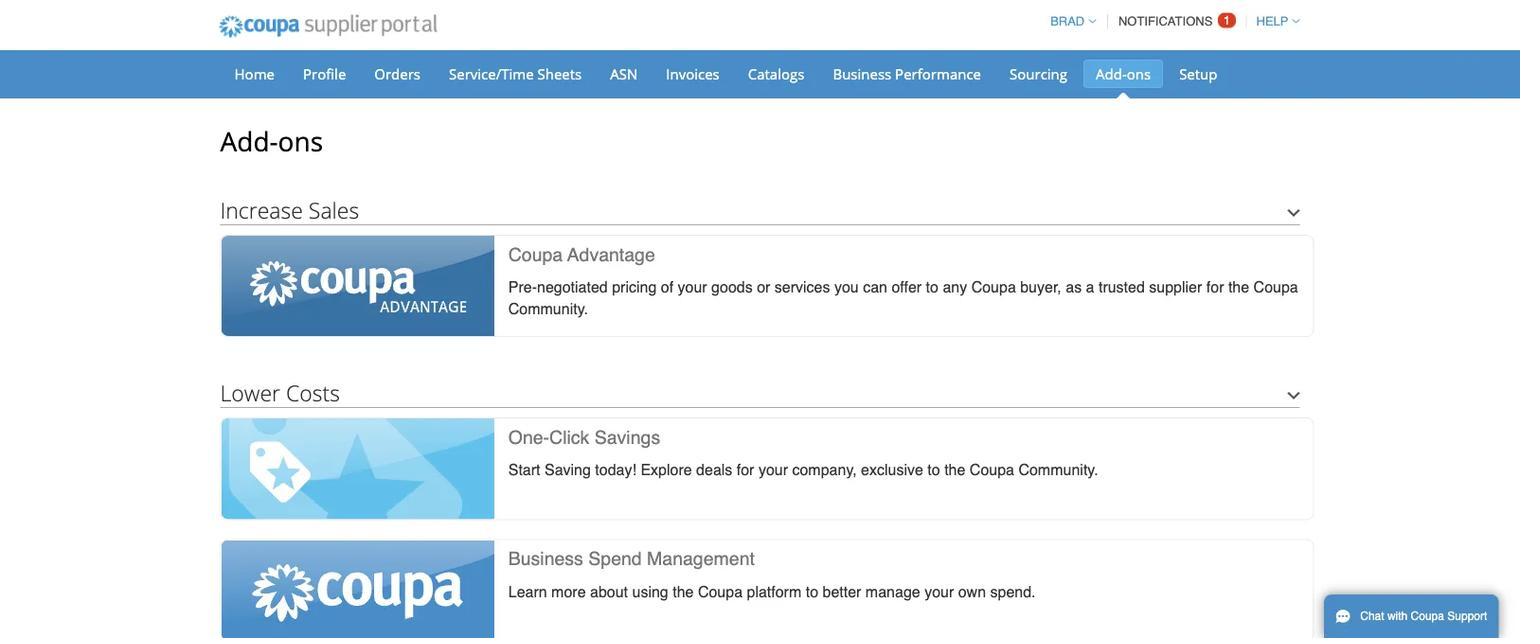 Task type: describe. For each thing, give the bounding box(es) containing it.
explore
[[641, 462, 692, 479]]

1 vertical spatial your
[[759, 462, 788, 479]]

1 vertical spatial to
[[928, 462, 940, 479]]

profile
[[303, 64, 346, 83]]

lower costs
[[220, 378, 340, 408]]

spend
[[589, 548, 642, 570]]

ons inside the add-ons link
[[1127, 64, 1151, 83]]

2 vertical spatial to
[[806, 583, 819, 601]]

2 vertical spatial the
[[673, 583, 694, 601]]

sourcing
[[1010, 64, 1068, 83]]

invoices
[[666, 64, 720, 83]]

service/time
[[449, 64, 534, 83]]

help
[[1257, 14, 1289, 28]]

brad link
[[1042, 14, 1096, 28]]

today!
[[595, 462, 637, 479]]

chat with coupa support
[[1361, 610, 1488, 623]]

1 vertical spatial the
[[945, 462, 966, 479]]

own
[[959, 583, 986, 601]]

offer
[[892, 279, 922, 296]]

1 vertical spatial community.
[[1019, 462, 1099, 479]]

platform
[[747, 583, 802, 601]]

2 horizontal spatial your
[[925, 583, 954, 601]]

notifications
[[1119, 14, 1213, 28]]

to inside pre-negotiated pricing of your goods or services you can offer to any coupa buyer, as a trusted supplier for the coupa community.
[[926, 279, 939, 296]]

learn more about using the coupa platform to better manage your own spend.
[[509, 583, 1036, 601]]

as
[[1066, 279, 1082, 296]]

setup link
[[1167, 60, 1230, 88]]

catalogs link
[[736, 60, 817, 88]]

home
[[234, 64, 275, 83]]

company,
[[792, 462, 857, 479]]

for inside pre-negotiated pricing of your goods or services you can offer to any coupa buyer, as a trusted supplier for the coupa community.
[[1207, 279, 1224, 296]]

you
[[835, 279, 859, 296]]

savings
[[595, 427, 660, 448]]

spend.
[[991, 583, 1036, 601]]

pre-negotiated pricing of your goods or services you can offer to any coupa buyer, as a trusted supplier for the coupa community.
[[509, 279, 1299, 318]]

your inside pre-negotiated pricing of your goods or services you can offer to any coupa buyer, as a trusted supplier for the coupa community.
[[678, 279, 707, 296]]

one-click savings
[[509, 427, 660, 448]]

sales
[[309, 195, 359, 225]]

business spend management
[[509, 548, 755, 570]]

chat with coupa support button
[[1324, 595, 1499, 639]]

1 vertical spatial add-
[[220, 123, 278, 159]]

catalogs
[[748, 64, 805, 83]]

start
[[509, 462, 541, 479]]

using
[[632, 583, 669, 601]]

management
[[647, 548, 755, 570]]

deals
[[696, 462, 733, 479]]

pricing
[[612, 279, 657, 296]]

pre-
[[509, 279, 537, 296]]

services
[[775, 279, 830, 296]]

about
[[590, 583, 628, 601]]

1 vertical spatial ons
[[278, 123, 323, 159]]

coupa inside chat with coupa support button
[[1411, 610, 1445, 623]]

start saving today! explore deals for your company, exclusive to the coupa community.
[[509, 462, 1099, 479]]

invoices link
[[654, 60, 732, 88]]

navigation containing notifications 1
[[1042, 3, 1300, 40]]

brad
[[1051, 14, 1085, 28]]

lower
[[220, 378, 280, 408]]

business for business spend management
[[509, 548, 583, 570]]

better
[[823, 583, 862, 601]]



Task type: locate. For each thing, give the bounding box(es) containing it.
your right of
[[678, 279, 707, 296]]

your left own
[[925, 583, 954, 601]]

business
[[833, 64, 892, 83], [509, 548, 583, 570]]

1
[[1224, 13, 1231, 27]]

1 horizontal spatial the
[[945, 462, 966, 479]]

add-ons down notifications
[[1096, 64, 1151, 83]]

support
[[1448, 610, 1488, 623]]

or
[[757, 279, 771, 296]]

goods
[[712, 279, 753, 296]]

coupa supplier portal image
[[206, 3, 450, 50]]

buyer,
[[1021, 279, 1062, 296]]

sheets
[[538, 64, 582, 83]]

chat
[[1361, 610, 1385, 623]]

profile link
[[291, 60, 358, 88]]

0 horizontal spatial ons
[[278, 123, 323, 159]]

to right exclusive
[[928, 462, 940, 479]]

supplier
[[1150, 279, 1203, 296]]

0 vertical spatial add-
[[1096, 64, 1127, 83]]

0 vertical spatial your
[[678, 279, 707, 296]]

for
[[1207, 279, 1224, 296], [737, 462, 755, 479]]

trusted
[[1099, 279, 1145, 296]]

0 vertical spatial to
[[926, 279, 939, 296]]

add- down brad link
[[1096, 64, 1127, 83]]

notifications 1
[[1119, 13, 1231, 28]]

for right supplier
[[1207, 279, 1224, 296]]

0 horizontal spatial community.
[[509, 300, 588, 318]]

1 horizontal spatial community.
[[1019, 462, 1099, 479]]

0 horizontal spatial your
[[678, 279, 707, 296]]

0 vertical spatial community.
[[509, 300, 588, 318]]

business performance link
[[821, 60, 994, 88]]

saving
[[545, 462, 591, 479]]

navigation
[[1042, 3, 1300, 40]]

the inside pre-negotiated pricing of your goods or services you can offer to any coupa buyer, as a trusted supplier for the coupa community.
[[1229, 279, 1250, 296]]

for right the deals
[[737, 462, 755, 479]]

service/time sheets link
[[437, 60, 594, 88]]

click
[[550, 427, 590, 448]]

of
[[661, 279, 674, 296]]

1 horizontal spatial add-
[[1096, 64, 1127, 83]]

to left better
[[806, 583, 819, 601]]

ons down notifications
[[1127, 64, 1151, 83]]

the right exclusive
[[945, 462, 966, 479]]

sourcing link
[[998, 60, 1080, 88]]

1 vertical spatial business
[[509, 548, 583, 570]]

can
[[863, 279, 888, 296]]

any
[[943, 279, 967, 296]]

business performance
[[833, 64, 982, 83]]

business for business performance
[[833, 64, 892, 83]]

learn
[[509, 583, 547, 601]]

performance
[[895, 64, 982, 83]]

add-
[[1096, 64, 1127, 83], [220, 123, 278, 159]]

exclusive
[[861, 462, 924, 479]]

add-ons link
[[1084, 60, 1164, 88]]

to
[[926, 279, 939, 296], [928, 462, 940, 479], [806, 583, 819, 601]]

coupa advantage
[[509, 244, 655, 265]]

coupa
[[509, 244, 563, 265], [972, 279, 1016, 296], [1254, 279, 1299, 296], [970, 462, 1015, 479], [698, 583, 743, 601], [1411, 610, 1445, 623]]

1 horizontal spatial for
[[1207, 279, 1224, 296]]

1 horizontal spatial business
[[833, 64, 892, 83]]

orders link
[[362, 60, 433, 88]]

with
[[1388, 610, 1408, 623]]

add-ons
[[1096, 64, 1151, 83], [220, 123, 323, 159]]

your left company,
[[759, 462, 788, 479]]

0 horizontal spatial for
[[737, 462, 755, 479]]

0 horizontal spatial add-
[[220, 123, 278, 159]]

increase sales
[[220, 195, 359, 225]]

orders
[[375, 64, 421, 83]]

a
[[1086, 279, 1095, 296]]

manage
[[866, 583, 921, 601]]

1 horizontal spatial add-ons
[[1096, 64, 1151, 83]]

the
[[1229, 279, 1250, 296], [945, 462, 966, 479], [673, 583, 694, 601]]

more
[[552, 583, 586, 601]]

asn
[[610, 64, 638, 83]]

business left "performance"
[[833, 64, 892, 83]]

1 horizontal spatial ons
[[1127, 64, 1151, 83]]

0 horizontal spatial business
[[509, 548, 583, 570]]

1 vertical spatial add-ons
[[220, 123, 323, 159]]

advantage
[[568, 244, 655, 265]]

add- down home link
[[220, 123, 278, 159]]

0 horizontal spatial the
[[673, 583, 694, 601]]

home link
[[222, 60, 287, 88]]

the right supplier
[[1229, 279, 1250, 296]]

business up 'learn'
[[509, 548, 583, 570]]

2 horizontal spatial the
[[1229, 279, 1250, 296]]

asn link
[[598, 60, 650, 88]]

1 vertical spatial for
[[737, 462, 755, 479]]

your
[[678, 279, 707, 296], [759, 462, 788, 479], [925, 583, 954, 601]]

1 horizontal spatial your
[[759, 462, 788, 479]]

costs
[[286, 378, 340, 408]]

increase
[[220, 195, 303, 225]]

ons up increase sales
[[278, 123, 323, 159]]

0 vertical spatial ons
[[1127, 64, 1151, 83]]

setup
[[1180, 64, 1218, 83]]

negotiated
[[537, 279, 608, 296]]

service/time sheets
[[449, 64, 582, 83]]

0 horizontal spatial add-ons
[[220, 123, 323, 159]]

0 vertical spatial business
[[833, 64, 892, 83]]

2 vertical spatial your
[[925, 583, 954, 601]]

0 vertical spatial for
[[1207, 279, 1224, 296]]

help link
[[1248, 14, 1300, 28]]

to left the any
[[926, 279, 939, 296]]

community. inside pre-negotiated pricing of your goods or services you can offer to any coupa buyer, as a trusted supplier for the coupa community.
[[509, 300, 588, 318]]

add-ons down home link
[[220, 123, 323, 159]]

the right using
[[673, 583, 694, 601]]

one-
[[509, 427, 550, 448]]

ons
[[1127, 64, 1151, 83], [278, 123, 323, 159]]

community.
[[509, 300, 588, 318], [1019, 462, 1099, 479]]

0 vertical spatial add-ons
[[1096, 64, 1151, 83]]

0 vertical spatial the
[[1229, 279, 1250, 296]]



Task type: vqa. For each thing, say whether or not it's contained in the screenshot.
leftmost THE COUPA SUPPLIER PORTAL image
no



